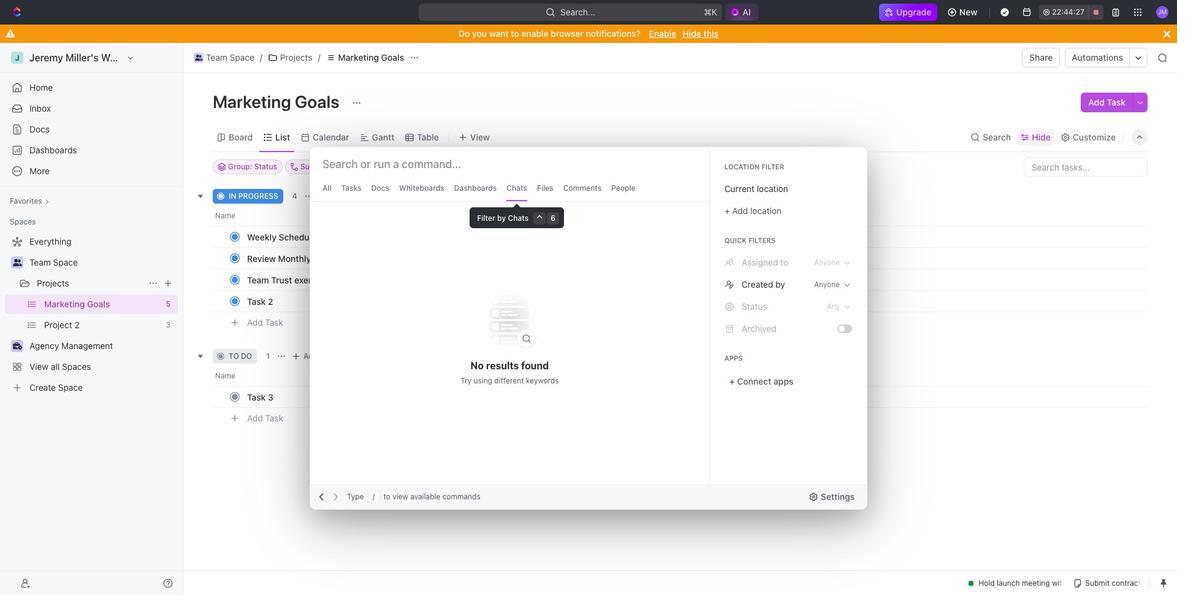 Task type: locate. For each thing, give the bounding box(es) containing it.
22:44:27 button
[[1040, 5, 1104, 20]]

2 vertical spatial xqnvl image
[[725, 302, 735, 312]]

found
[[522, 360, 549, 371]]

0 vertical spatial user group image
[[195, 55, 203, 61]]

tasks
[[342, 183, 362, 193]]

0 vertical spatial docs
[[29, 124, 50, 134]]

status
[[742, 301, 768, 312]]

2 anyone from the top
[[815, 280, 840, 289]]

+ for + add location
[[725, 206, 730, 216]]

0 horizontal spatial team space
[[29, 257, 78, 267]]

1 vertical spatial team space link
[[29, 253, 175, 272]]

chats left files
[[507, 183, 528, 193]]

projects link
[[265, 50, 316, 65], [37, 274, 144, 293]]

dashboards
[[29, 145, 77, 155], [454, 183, 497, 193]]

add task for add task button under ‎task 2
[[247, 317, 283, 327]]

reports
[[313, 253, 345, 263]]

0 vertical spatial +
[[725, 206, 730, 216]]

chats
[[507, 183, 528, 193], [508, 213, 529, 223]]

jkkwz image
[[725, 324, 735, 334]]

current location button
[[720, 179, 858, 199]]

location down filter
[[757, 183, 789, 194]]

1 vertical spatial goals
[[295, 91, 340, 112]]

0 vertical spatial projects
[[280, 52, 313, 63]]

0 horizontal spatial team space link
[[29, 253, 175, 272]]

quick filters
[[725, 236, 776, 244]]

results
[[486, 360, 519, 371]]

by
[[498, 213, 506, 223], [776, 279, 786, 290]]

1 vertical spatial projects
[[37, 278, 69, 288]]

task left 3
[[247, 392, 266, 402]]

0 vertical spatial team
[[206, 52, 227, 63]]

hide left this
[[683, 28, 702, 39]]

add task button down ‎task 2
[[242, 315, 288, 330]]

location inside button
[[757, 183, 789, 194]]

people
[[612, 183, 636, 193]]

add
[[1089, 97, 1105, 107], [331, 191, 345, 201], [733, 206, 748, 216], [247, 317, 263, 327], [304, 352, 318, 361], [247, 413, 263, 423]]

filter
[[762, 163, 785, 171]]

1 horizontal spatial team space link
[[191, 50, 258, 65]]

xqnvl image down quick
[[725, 258, 735, 267]]

0 vertical spatial projects link
[[265, 50, 316, 65]]

dashboards inside sidebar navigation
[[29, 145, 77, 155]]

1 horizontal spatial dashboards
[[454, 183, 497, 193]]

upgrade link
[[880, 4, 938, 21]]

list link
[[273, 129, 290, 146]]

task down 3
[[265, 413, 283, 423]]

hide
[[683, 28, 702, 39], [1033, 132, 1051, 142]]

customize
[[1073, 132, 1117, 142]]

list
[[276, 132, 290, 142]]

add down 'task 3'
[[247, 413, 263, 423]]

to left do
[[229, 352, 239, 361]]

goals
[[381, 52, 404, 63], [295, 91, 340, 112]]

do
[[241, 352, 252, 361]]

type
[[347, 492, 364, 501]]

by for filter
[[498, 213, 506, 223]]

1 vertical spatial marketing
[[213, 91, 291, 112]]

add up the weekly schedule "link"
[[331, 191, 345, 201]]

review monthly reports
[[247, 253, 345, 263]]

weekly
[[247, 232, 277, 242]]

1 vertical spatial by
[[776, 279, 786, 290]]

+ connect apps
[[730, 376, 794, 386]]

task 3 link
[[244, 388, 425, 406]]

0 vertical spatial location
[[757, 183, 789, 194]]

1 vertical spatial docs
[[372, 183, 390, 193]]

3
[[268, 392, 274, 402]]

0 horizontal spatial dashboards
[[29, 145, 77, 155]]

+ down current
[[725, 206, 730, 216]]

0 vertical spatial by
[[498, 213, 506, 223]]

0 vertical spatial hide
[[683, 28, 702, 39]]

1 vertical spatial team
[[29, 257, 51, 267]]

xqnvl image up jkkwz icon
[[725, 302, 735, 312]]

0 horizontal spatial projects link
[[37, 274, 144, 293]]

0 vertical spatial marketing goals
[[338, 52, 404, 63]]

to right assigned
[[781, 257, 789, 267]]

+ left connect
[[730, 376, 735, 386]]

0 vertical spatial dashboards
[[29, 145, 77, 155]]

1 vertical spatial xqnvl image
[[725, 280, 735, 290]]

add task up customize at the top right
[[1089, 97, 1126, 107]]

team space inside tree
[[29, 257, 78, 267]]

1 horizontal spatial docs
[[372, 183, 390, 193]]

home link
[[5, 78, 178, 98]]

board link
[[226, 129, 253, 146]]

2 vertical spatial team
[[247, 275, 269, 285]]

1 vertical spatial +
[[730, 376, 735, 386]]

0 horizontal spatial team
[[29, 257, 51, 267]]

+
[[725, 206, 730, 216], [730, 376, 735, 386]]

view
[[393, 492, 409, 501]]

upgrade
[[897, 7, 932, 17]]

0 vertical spatial space
[[230, 52, 255, 63]]

hide right search
[[1033, 132, 1051, 142]]

0 vertical spatial xqnvl image
[[725, 258, 735, 267]]

0 horizontal spatial user group image
[[13, 259, 22, 266]]

by right filter
[[498, 213, 506, 223]]

2 horizontal spatial team
[[247, 275, 269, 285]]

0 horizontal spatial projects
[[37, 278, 69, 288]]

⌘k
[[705, 7, 718, 17]]

search button
[[968, 129, 1015, 146]]

current location
[[725, 183, 789, 194]]

add task
[[1089, 97, 1126, 107], [331, 191, 364, 201], [247, 317, 283, 327], [304, 352, 336, 361], [247, 413, 283, 423]]

projects inside sidebar navigation
[[37, 278, 69, 288]]

this
[[704, 28, 719, 39]]

whiteboards
[[399, 183, 445, 193]]

dashboards up filter
[[454, 183, 497, 193]]

docs link
[[5, 120, 178, 139]]

+ for + connect apps
[[730, 376, 735, 386]]

team
[[206, 52, 227, 63], [29, 257, 51, 267], [247, 275, 269, 285]]

available
[[411, 492, 441, 501]]

task down 2
[[265, 317, 283, 327]]

task
[[1108, 97, 1126, 107], [347, 191, 364, 201], [265, 317, 283, 327], [320, 352, 336, 361], [247, 392, 266, 402], [265, 413, 283, 423]]

2 horizontal spatial /
[[373, 492, 375, 501]]

add task button up customize at the top right
[[1082, 93, 1134, 112]]

add task down ‎task 2
[[247, 317, 283, 327]]

1 vertical spatial hide
[[1033, 132, 1051, 142]]

4
[[293, 191, 297, 201]]

1 vertical spatial team space
[[29, 257, 78, 267]]

docs
[[29, 124, 50, 134], [372, 183, 390, 193]]

xqnvl image
[[725, 258, 735, 267], [725, 280, 735, 290], [725, 302, 735, 312]]

1 horizontal spatial goals
[[381, 52, 404, 63]]

docs inside sidebar navigation
[[29, 124, 50, 134]]

1 vertical spatial projects link
[[37, 274, 144, 293]]

1 anyone from the top
[[815, 258, 840, 267]]

1 horizontal spatial hide
[[1033, 132, 1051, 142]]

xqnvl image left created
[[725, 280, 735, 290]]

0 vertical spatial goals
[[381, 52, 404, 63]]

‎task 2
[[247, 296, 273, 306]]

0 vertical spatial marketing
[[338, 52, 379, 63]]

settings
[[821, 491, 855, 502]]

assigned
[[742, 257, 779, 267]]

1 vertical spatial anyone
[[815, 280, 840, 289]]

0 horizontal spatial marketing
[[213, 91, 291, 112]]

user group image inside tree
[[13, 259, 22, 266]]

dashboards down docs link
[[29, 145, 77, 155]]

0 horizontal spatial docs
[[29, 124, 50, 134]]

exercise
[[295, 275, 328, 285]]

anyone
[[815, 258, 840, 267], [815, 280, 840, 289]]

anyone for assigned to
[[815, 258, 840, 267]]

docs right tasks
[[372, 183, 390, 193]]

docs down the inbox
[[29, 124, 50, 134]]

automations button
[[1067, 48, 1130, 67]]

space inside tree
[[53, 257, 78, 267]]

add task down 'task 3'
[[247, 413, 283, 423]]

1 xqnvl image from the top
[[725, 258, 735, 267]]

0 vertical spatial anyone
[[815, 258, 840, 267]]

tree containing team space
[[5, 232, 178, 398]]

0 vertical spatial team space
[[206, 52, 255, 63]]

chats left ⌃
[[508, 213, 529, 223]]

marketing goals link
[[323, 50, 407, 65]]

any
[[827, 302, 840, 311]]

archived
[[742, 323, 777, 334]]

2 xqnvl image from the top
[[725, 280, 735, 290]]

team for team space link within the tree
[[29, 257, 51, 267]]

by right created
[[776, 279, 786, 290]]

add right 1
[[304, 352, 318, 361]]

0 horizontal spatial space
[[53, 257, 78, 267]]

user group image inside team space link
[[195, 55, 203, 61]]

task up task 3 "link"
[[320, 352, 336, 361]]

tree
[[5, 232, 178, 398]]

0 horizontal spatial hide
[[683, 28, 702, 39]]

favorites button
[[5, 194, 54, 209]]

team inside tree
[[29, 257, 51, 267]]

team space link
[[191, 50, 258, 65], [29, 253, 175, 272]]

user group image
[[195, 55, 203, 61], [13, 259, 22, 266]]

tree inside sidebar navigation
[[5, 232, 178, 398]]

1 horizontal spatial user group image
[[195, 55, 203, 61]]

1 horizontal spatial projects link
[[265, 50, 316, 65]]

anyone for created by
[[815, 280, 840, 289]]

gantt
[[372, 132, 395, 142]]

inbox
[[29, 103, 51, 113]]

do
[[459, 28, 470, 39]]

location
[[757, 183, 789, 194], [751, 206, 782, 216]]

1 horizontal spatial by
[[776, 279, 786, 290]]

location down the current location
[[751, 206, 782, 216]]

keywords
[[526, 376, 559, 385]]

1 vertical spatial user group image
[[13, 259, 22, 266]]

task 3
[[247, 392, 274, 402]]

1 vertical spatial marketing goals
[[213, 91, 343, 112]]

table
[[417, 132, 439, 142]]

1 vertical spatial space
[[53, 257, 78, 267]]

current
[[725, 183, 755, 194]]

gantt link
[[370, 129, 395, 146]]

0 horizontal spatial by
[[498, 213, 506, 223]]

0 horizontal spatial goals
[[295, 91, 340, 112]]

review
[[247, 253, 276, 263]]



Task type: vqa. For each thing, say whether or not it's contained in the screenshot.
the "overdue" associated with 11/3
no



Task type: describe. For each thing, give the bounding box(es) containing it.
6
[[551, 213, 556, 223]]

1 horizontal spatial /
[[318, 52, 321, 63]]

favorites
[[10, 196, 42, 206]]

new button
[[943, 2, 985, 22]]

22:44:27
[[1053, 7, 1085, 17]]

location filter
[[725, 163, 785, 171]]

Search tasks... text field
[[1025, 158, 1148, 176]]

no
[[471, 360, 484, 371]]

1 horizontal spatial team
[[206, 52, 227, 63]]

task up customize at the top right
[[1108, 97, 1126, 107]]

Search or run a command… text field
[[323, 157, 474, 172]]

quick
[[725, 236, 747, 244]]

connect
[[738, 376, 772, 386]]

0 vertical spatial team space link
[[191, 50, 258, 65]]

sidebar navigation
[[0, 43, 183, 595]]

1 horizontal spatial team space
[[206, 52, 255, 63]]

search...
[[561, 7, 596, 17]]

team for team trust exercise link
[[247, 275, 269, 285]]

you
[[472, 28, 487, 39]]

monthly
[[278, 253, 311, 263]]

1 vertical spatial dashboards
[[454, 183, 497, 193]]

add down ‎task
[[247, 317, 263, 327]]

3 xqnvl image from the top
[[725, 302, 735, 312]]

schedule
[[279, 232, 317, 242]]

team trust exercise
[[247, 275, 328, 285]]

trust
[[271, 275, 292, 285]]

xqnvl image for created
[[725, 280, 735, 290]]

try
[[461, 376, 472, 385]]

add task up the weekly schedule "link"
[[331, 191, 364, 201]]

hide inside dropdown button
[[1033, 132, 1051, 142]]

notifications?
[[586, 28, 641, 39]]

add task button down 'task 3'
[[242, 411, 288, 426]]

enable
[[522, 28, 549, 39]]

board
[[229, 132, 253, 142]]

review monthly reports link
[[244, 249, 425, 267]]

weekly schedule
[[247, 232, 317, 242]]

customize button
[[1058, 129, 1120, 146]]

1 horizontal spatial marketing
[[338, 52, 379, 63]]

weekly schedule link
[[244, 228, 425, 246]]

to view available commands
[[384, 492, 481, 501]]

add task for add task button underneath 'task 3'
[[247, 413, 283, 423]]

add down current
[[733, 206, 748, 216]]

team space link inside tree
[[29, 253, 175, 272]]

comments
[[564, 183, 602, 193]]

1 vertical spatial chats
[[508, 213, 529, 223]]

team trust exercise link
[[244, 271, 425, 289]]

task inside "link"
[[247, 392, 266, 402]]

add task button up task 3 "link"
[[289, 349, 341, 364]]

apps
[[774, 376, 794, 386]]

assigned to
[[742, 257, 789, 267]]

browser
[[551, 28, 584, 39]]

1 vertical spatial location
[[751, 206, 782, 216]]

to do
[[229, 352, 252, 361]]

hide button
[[1018, 129, 1055, 146]]

commands
[[443, 492, 481, 501]]

to right want
[[511, 28, 520, 39]]

2
[[268, 296, 273, 306]]

+ add location
[[725, 206, 782, 216]]

share
[[1030, 52, 1054, 63]]

table link
[[415, 129, 439, 146]]

want
[[489, 28, 509, 39]]

add up customize at the top right
[[1089, 97, 1105, 107]]

calendar
[[313, 132, 349, 142]]

1 horizontal spatial projects
[[280, 52, 313, 63]]

filter by chats
[[477, 213, 529, 223]]

in progress
[[229, 191, 278, 201]]

do you want to enable browser notifications? enable hide this
[[459, 28, 719, 39]]

0 vertical spatial chats
[[507, 183, 528, 193]]

calendar link
[[311, 129, 349, 146]]

add task button up the weekly schedule "link"
[[316, 189, 368, 204]]

enable
[[649, 28, 677, 39]]

filter
[[477, 213, 496, 223]]

filters
[[749, 236, 776, 244]]

in
[[229, 191, 236, 201]]

projects link inside tree
[[37, 274, 144, 293]]

add task up task 3 "link"
[[304, 352, 336, 361]]

using
[[474, 376, 493, 385]]

search
[[983, 132, 1012, 142]]

xqnvl image for assigned
[[725, 258, 735, 267]]

by for created
[[776, 279, 786, 290]]

inbox link
[[5, 99, 178, 118]]

add task for add task button over customize at the top right
[[1089, 97, 1126, 107]]

task right all
[[347, 191, 364, 201]]

all
[[323, 183, 332, 193]]

apps
[[725, 354, 743, 362]]

spaces
[[10, 217, 36, 226]]

location
[[725, 163, 760, 171]]

0 horizontal spatial /
[[260, 52, 263, 63]]

automations
[[1073, 52, 1124, 63]]

‎task 2 link
[[244, 292, 425, 310]]

share button
[[1023, 48, 1061, 67]]

different
[[495, 376, 524, 385]]

files
[[537, 183, 554, 193]]

to left view
[[384, 492, 391, 501]]

progress
[[238, 191, 278, 201]]

no results found try using different keywords
[[461, 360, 559, 385]]

1 horizontal spatial space
[[230, 52, 255, 63]]

settings button
[[804, 487, 863, 507]]

⌃
[[537, 213, 543, 223]]

new
[[960, 7, 978, 17]]

‎task
[[247, 296, 266, 306]]

dashboards link
[[5, 140, 178, 160]]



